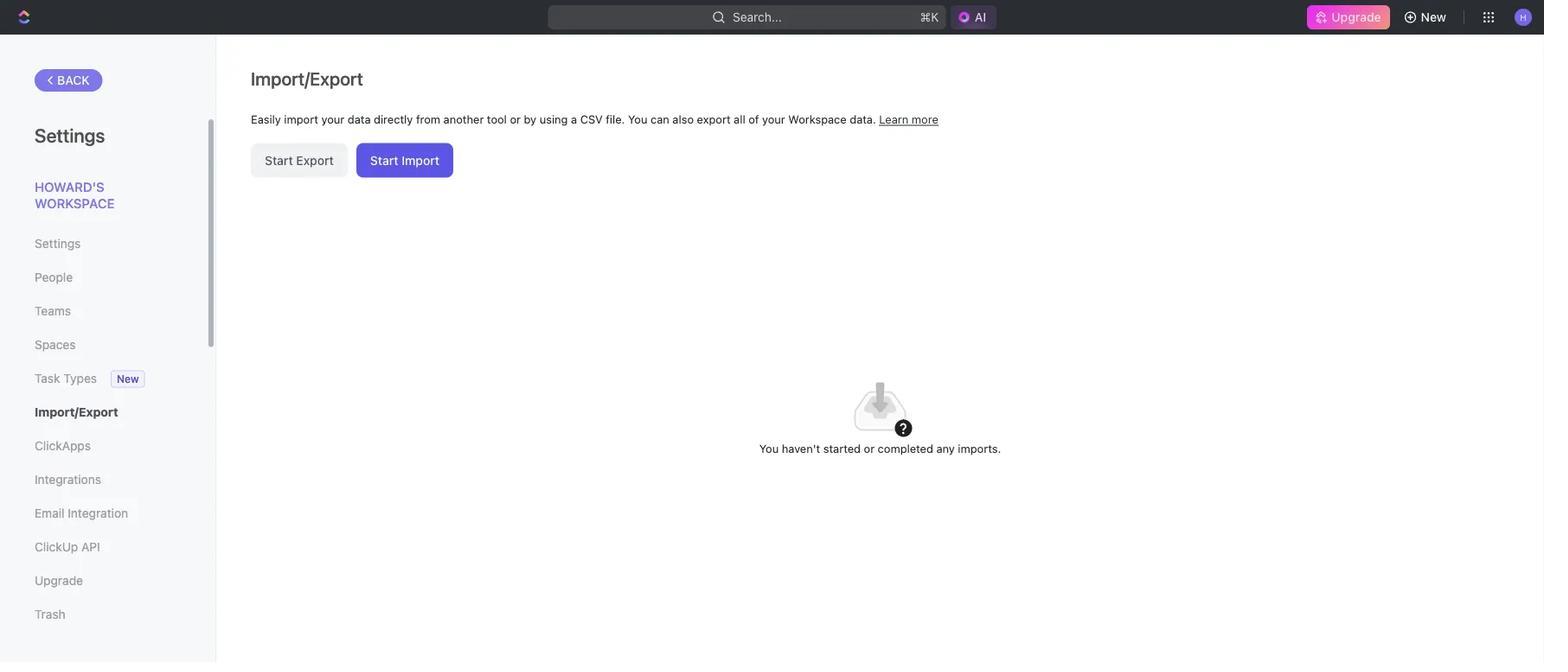 Task type: locate. For each thing, give the bounding box(es) containing it.
you left haven't at the right of page
[[759, 442, 779, 455]]

or right started
[[864, 442, 875, 455]]

csv
[[580, 112, 603, 125]]

import/export inside settings element
[[35, 405, 118, 420]]

workspace down howard's at the left top of page
[[35, 196, 115, 211]]

haven't
[[782, 442, 820, 455]]

1 horizontal spatial your
[[762, 112, 785, 125]]

upgrade link
[[1308, 5, 1390, 29], [35, 567, 172, 596]]

0 vertical spatial you
[[628, 112, 648, 125]]

howard's workspace
[[35, 179, 115, 211]]

1 horizontal spatial upgrade link
[[1308, 5, 1390, 29]]

0 horizontal spatial import/export
[[35, 405, 118, 420]]

⌘k
[[920, 10, 939, 24]]

start left export
[[265, 153, 293, 167]]

import/export up import
[[251, 67, 363, 89]]

integrations link
[[35, 465, 172, 495]]

learn
[[879, 112, 909, 125]]

clickup
[[35, 540, 78, 555]]

settings up people
[[35, 237, 81, 251]]

0 horizontal spatial your
[[321, 112, 345, 125]]

teams
[[35, 304, 71, 318]]

upgrade inside settings element
[[35, 574, 83, 588]]

workspace inside settings element
[[35, 196, 115, 211]]

0 vertical spatial settings
[[35, 124, 105, 146]]

another
[[444, 112, 484, 125]]

upgrade down clickup
[[35, 574, 83, 588]]

by
[[524, 112, 537, 125]]

workspace left data.
[[789, 112, 847, 125]]

0 horizontal spatial start
[[265, 153, 293, 167]]

ai
[[974, 10, 986, 24]]

2 your from the left
[[762, 112, 785, 125]]

1 horizontal spatial start
[[370, 153, 398, 167]]

your
[[321, 112, 345, 125], [762, 112, 785, 125]]

import/export down types
[[35, 405, 118, 420]]

0 vertical spatial or
[[510, 112, 521, 125]]

1 vertical spatial import/export
[[35, 405, 118, 420]]

settings link
[[35, 229, 172, 259]]

upgrade link up trash link in the left bottom of the page
[[35, 567, 172, 596]]

1 vertical spatial you
[[759, 442, 779, 455]]

email integration
[[35, 507, 128, 521]]

back link
[[35, 69, 103, 92]]

start
[[265, 153, 293, 167], [370, 153, 398, 167]]

spaces
[[35, 338, 76, 352]]

people
[[35, 270, 73, 285]]

upgrade
[[1332, 10, 1381, 24], [35, 574, 83, 588]]

started
[[823, 442, 861, 455]]

api
[[81, 540, 100, 555]]

2 settings from the top
[[35, 237, 81, 251]]

start import
[[370, 153, 440, 167]]

1 horizontal spatial you
[[759, 442, 779, 455]]

ai button
[[950, 5, 996, 29]]

spaces link
[[35, 331, 172, 360]]

0 vertical spatial new
[[1421, 10, 1447, 24]]

new inside button
[[1421, 10, 1447, 24]]

1 horizontal spatial or
[[864, 442, 875, 455]]

workspace
[[789, 112, 847, 125], [35, 196, 115, 211]]

using
[[540, 112, 568, 125]]

0 vertical spatial import/export
[[251, 67, 363, 89]]

1 vertical spatial new
[[117, 373, 139, 385]]

0 horizontal spatial upgrade
[[35, 574, 83, 588]]

search...
[[733, 10, 782, 24]]

0 horizontal spatial you
[[628, 112, 648, 125]]

import/export
[[251, 67, 363, 89], [35, 405, 118, 420]]

upgrade left new button
[[1332, 10, 1381, 24]]

clickapps link
[[35, 432, 172, 461]]

start import button
[[356, 143, 453, 178]]

learn more link
[[879, 112, 939, 125]]

0 horizontal spatial upgrade link
[[35, 567, 172, 596]]

1 vertical spatial upgrade
[[35, 574, 83, 588]]

any
[[937, 442, 955, 455]]

no data image
[[846, 373, 915, 442]]

1 vertical spatial settings
[[35, 237, 81, 251]]

2 start from the left
[[370, 153, 398, 167]]

1 your from the left
[[321, 112, 345, 125]]

import/export link
[[35, 398, 172, 427]]

settings
[[35, 124, 105, 146], [35, 237, 81, 251]]

data.
[[850, 112, 876, 125]]

you
[[628, 112, 648, 125], [759, 442, 779, 455]]

start left import at the top
[[370, 153, 398, 167]]

or
[[510, 112, 521, 125], [864, 442, 875, 455]]

you left 'can'
[[628, 112, 648, 125]]

1 vertical spatial upgrade link
[[35, 567, 172, 596]]

can
[[651, 112, 670, 125]]

imports.
[[958, 442, 1001, 455]]

clickup api
[[35, 540, 100, 555]]

1 vertical spatial workspace
[[35, 196, 115, 211]]

people link
[[35, 263, 172, 292]]

1 vertical spatial or
[[864, 442, 875, 455]]

your right of
[[762, 112, 785, 125]]

howard's
[[35, 179, 104, 194]]

1 start from the left
[[265, 153, 293, 167]]

new
[[1421, 10, 1447, 24], [117, 373, 139, 385]]

0 horizontal spatial new
[[117, 373, 139, 385]]

your left data
[[321, 112, 345, 125]]

upgrade link left new button
[[1308, 5, 1390, 29]]

from
[[416, 112, 440, 125]]

0 horizontal spatial workspace
[[35, 196, 115, 211]]

tool
[[487, 112, 507, 125]]

0 vertical spatial upgrade link
[[1308, 5, 1390, 29]]

1 horizontal spatial upgrade
[[1332, 10, 1381, 24]]

1 horizontal spatial new
[[1421, 10, 1447, 24]]

or left by
[[510, 112, 521, 125]]

more
[[912, 112, 939, 125]]

integrations
[[35, 473, 101, 487]]

integration
[[68, 507, 128, 521]]

0 vertical spatial workspace
[[789, 112, 847, 125]]

settings up howard's at the left top of page
[[35, 124, 105, 146]]



Task type: vqa. For each thing, say whether or not it's contained in the screenshot.
the right You
yes



Task type: describe. For each thing, give the bounding box(es) containing it.
directly
[[374, 112, 413, 125]]

export
[[697, 112, 731, 125]]

start for start import
[[370, 153, 398, 167]]

a
[[571, 112, 577, 125]]

all
[[734, 112, 746, 125]]

of
[[749, 112, 759, 125]]

trash link
[[35, 600, 172, 630]]

0 horizontal spatial or
[[510, 112, 521, 125]]

data
[[348, 112, 371, 125]]

task types
[[35, 372, 97, 386]]

1 settings from the top
[[35, 124, 105, 146]]

also
[[673, 112, 694, 125]]

1 horizontal spatial workspace
[[789, 112, 847, 125]]

email integration link
[[35, 499, 172, 529]]

easily import your data directly from another tool or by using a csv file. you can also export all of your workspace data. learn more
[[251, 112, 939, 125]]

1 horizontal spatial import/export
[[251, 67, 363, 89]]

import
[[284, 112, 318, 125]]

email
[[35, 507, 64, 521]]

you haven't started or completed any imports.
[[759, 442, 1001, 455]]

settings inside settings link
[[35, 237, 81, 251]]

start export
[[265, 153, 334, 167]]

new button
[[1397, 3, 1457, 31]]

start for start export
[[265, 153, 293, 167]]

new inside settings element
[[117, 373, 139, 385]]

clickup api link
[[35, 533, 172, 562]]

import
[[402, 153, 440, 167]]

h button
[[1510, 3, 1537, 31]]

easily
[[251, 112, 281, 125]]

trash
[[35, 608, 66, 622]]

h
[[1520, 12, 1527, 22]]

types
[[63, 372, 97, 386]]

clickapps
[[35, 439, 91, 453]]

file.
[[606, 112, 625, 125]]

start export button
[[251, 143, 348, 178]]

settings element
[[0, 35, 216, 663]]

export
[[296, 153, 334, 167]]

task
[[35, 372, 60, 386]]

completed
[[878, 442, 933, 455]]

teams link
[[35, 297, 172, 326]]

back
[[57, 73, 90, 87]]

0 vertical spatial upgrade
[[1332, 10, 1381, 24]]



